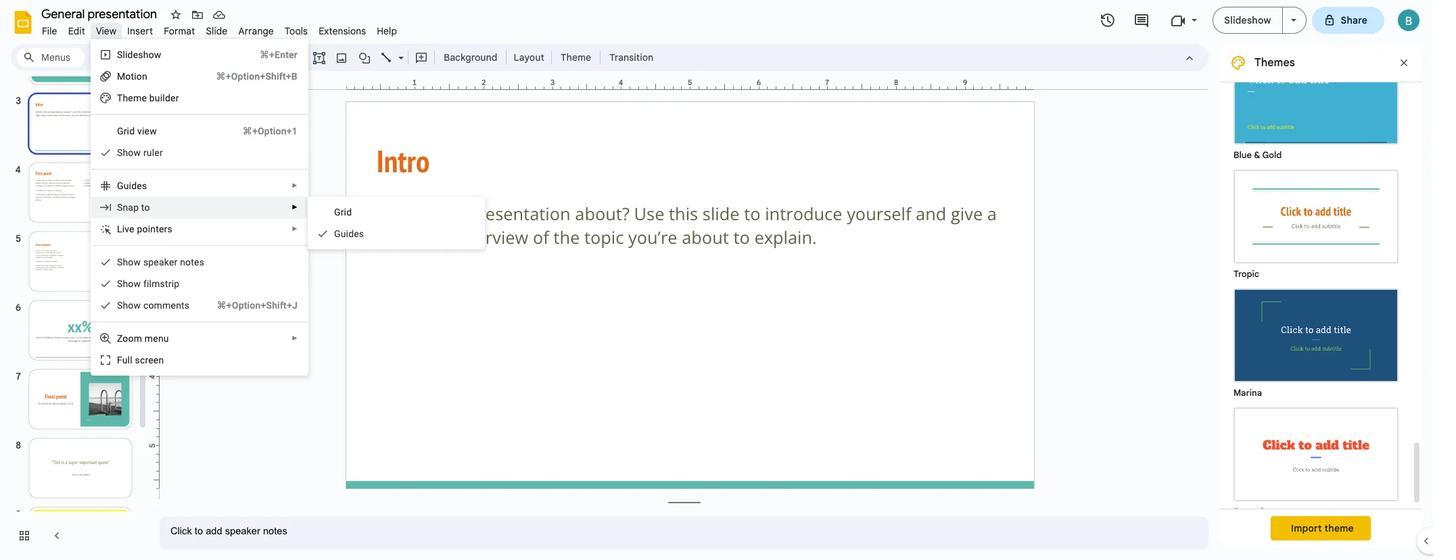 Task type: vqa. For each thing, say whether or not it's contained in the screenshot.


Task type: locate. For each thing, give the bounding box(es) containing it.
n
[[180, 257, 185, 268]]

option group
[[1220, 0, 1412, 527]]

show for show speaker n otes
[[117, 257, 141, 268]]

r down view
[[143, 148, 147, 158]]

otes
[[185, 257, 204, 268]]

0 vertical spatial slideshow
[[1225, 14, 1272, 26]]

c
[[143, 300, 148, 311]]

1 vertical spatial slideshow
[[117, 49, 161, 60]]

1 horizontal spatial slideshow
[[1225, 14, 1272, 26]]

snap to x element
[[117, 202, 154, 213]]

screen
[[135, 355, 164, 366]]

view
[[96, 25, 117, 37]]

slideshow for slideshow button
[[1225, 14, 1272, 26]]

3 show from the top
[[117, 279, 141, 290]]

import theme
[[1292, 523, 1355, 535]]

insert
[[127, 25, 153, 37]]

g left id
[[334, 207, 341, 218]]

file menu item
[[37, 23, 63, 39]]

ll
[[128, 355, 133, 366]]

view
[[137, 126, 157, 137]]

full screen u element
[[117, 355, 168, 366]]

1 show from the top
[[117, 148, 141, 158]]

l
[[117, 224, 122, 235]]

snap
[[117, 202, 139, 213]]

⌘+option+1 element
[[227, 125, 298, 138]]

► for l ive pointers
[[292, 225, 298, 233]]

g rid view
[[117, 126, 157, 137]]

► left g uides
[[292, 225, 298, 233]]

1 vertical spatial g
[[334, 207, 341, 218]]

show speaker n otes
[[117, 257, 204, 268]]

menu bar
[[37, 18, 403, 40]]

show up show f ilmstrip
[[117, 257, 141, 268]]

share button
[[1312, 7, 1385, 34]]

transition button
[[604, 47, 660, 68]]

► down "⌘+option+1"
[[292, 182, 298, 189]]

1 ► from the top
[[292, 182, 298, 189]]

insert image image
[[334, 48, 350, 67]]

slideshow up the motion a element
[[117, 49, 161, 60]]

0 vertical spatial g
[[117, 126, 124, 137]]

gold
[[1263, 150, 1283, 161]]

marina
[[1234, 388, 1263, 399]]

show r uler
[[117, 148, 163, 158]]

3 ► from the top
[[292, 225, 298, 233]]

► down ⌘+option+shift+j
[[292, 335, 298, 342]]

slideshow inside button
[[1225, 14, 1272, 26]]

m
[[133, 93, 142, 104]]

ive
[[122, 224, 134, 235]]

show for show r uler
[[117, 148, 141, 158]]

menu bar containing file
[[37, 18, 403, 40]]

&
[[1255, 150, 1261, 161]]

extensions menu item
[[313, 23, 372, 39]]

shape image
[[357, 48, 373, 67]]

r up g uides
[[341, 207, 344, 218]]

transition
[[610, 51, 654, 64]]

Gameday radio
[[1228, 401, 1406, 520]]

menu containing slideshow
[[86, 39, 308, 561]]

background button
[[438, 47, 504, 68]]

show left c
[[117, 300, 141, 311]]

import theme button
[[1272, 517, 1372, 541]]

uler
[[147, 148, 163, 158]]

background
[[444, 51, 498, 64]]

grid view g element
[[117, 126, 161, 137]]

arrange
[[238, 25, 274, 37]]

show f ilmstrip
[[117, 279, 180, 290]]

g
[[117, 126, 124, 137], [334, 207, 341, 218], [334, 229, 341, 240]]

uides
[[341, 229, 364, 240]]

ilmstrip
[[147, 279, 180, 290]]

►
[[292, 182, 298, 189], [292, 204, 298, 211], [292, 225, 298, 233], [292, 335, 298, 342]]

es
[[137, 181, 147, 192]]

z oom menu
[[117, 334, 169, 344]]

⌘+option+shift+j
[[217, 300, 298, 311]]

edit
[[68, 25, 85, 37]]

► for z oom menu
[[292, 335, 298, 342]]

menu containing g
[[308, 197, 485, 250]]

tools menu item
[[279, 23, 313, 39]]

format
[[164, 25, 195, 37]]

navigation
[[0, 21, 149, 561]]

0 horizontal spatial r
[[143, 148, 147, 158]]

r for id
[[341, 207, 344, 218]]

builder
[[149, 93, 179, 104]]

gui
[[117, 181, 131, 192]]

⌘+enter element
[[244, 48, 298, 62]]

4 ► from the top
[[292, 335, 298, 342]]

g left view
[[117, 126, 124, 137]]

0 vertical spatial r
[[143, 148, 147, 158]]

e
[[142, 93, 147, 104]]

tropic
[[1234, 269, 1260, 280]]

menu bar inside menu bar banner
[[37, 18, 403, 40]]

g for r
[[334, 207, 341, 218]]

2 show from the top
[[117, 257, 141, 268]]

l ive pointers
[[117, 224, 172, 235]]

g for uides
[[334, 229, 341, 240]]

blue
[[1234, 150, 1252, 161]]

help menu item
[[372, 23, 403, 39]]

2 vertical spatial g
[[334, 229, 341, 240]]

► left "g r id"
[[292, 204, 298, 211]]

show ruler r element
[[117, 148, 167, 158]]

1 horizontal spatial r
[[341, 207, 344, 218]]

r for uler
[[143, 148, 147, 158]]

arrange menu item
[[233, 23, 279, 39]]

g r id
[[334, 207, 352, 218]]

Rename text field
[[37, 5, 165, 22]]

show for show f ilmstrip
[[117, 279, 141, 290]]

4 show from the top
[[117, 300, 141, 311]]

slide menu item
[[201, 23, 233, 39]]

insert menu item
[[122, 23, 158, 39]]

1 vertical spatial r
[[341, 207, 344, 218]]

slideshow
[[1225, 14, 1272, 26], [117, 49, 161, 60]]

slideshow left presentation options icon
[[1225, 14, 1272, 26]]

0 horizontal spatial slideshow
[[117, 49, 161, 60]]

import
[[1292, 523, 1323, 535]]

show down "rid"
[[117, 148, 141, 158]]

zoom menu z element
[[117, 334, 173, 344]]

r
[[143, 148, 147, 158], [341, 207, 344, 218]]

2 ► from the top
[[292, 204, 298, 211]]

option group containing blue & gold
[[1220, 0, 1412, 527]]

g down "g r id"
[[334, 229, 341, 240]]

menu
[[86, 39, 308, 561], [308, 197, 485, 250]]

show for show c omments
[[117, 300, 141, 311]]

show comments c element
[[117, 300, 194, 311]]

extensions
[[319, 25, 366, 37]]

u
[[122, 355, 128, 366]]

show left f at the left
[[117, 279, 141, 290]]

format menu item
[[158, 23, 201, 39]]

slide
[[206, 25, 228, 37]]

show
[[117, 148, 141, 158], [117, 257, 141, 268], [117, 279, 141, 290], [117, 300, 141, 311]]



Task type: describe. For each thing, give the bounding box(es) containing it.
► for es
[[292, 182, 298, 189]]

main toolbar
[[84, 47, 661, 68]]

f
[[117, 355, 122, 366]]

Marina radio
[[1228, 282, 1406, 401]]

layout button
[[510, 47, 549, 68]]

themes section
[[1220, 0, 1423, 550]]

theme
[[561, 51, 592, 64]]

the
[[117, 93, 133, 104]]

tools
[[285, 25, 308, 37]]

Tropic radio
[[1228, 163, 1406, 282]]

g for rid
[[117, 126, 124, 137]]

guides d element
[[117, 181, 151, 192]]

id
[[344, 207, 352, 218]]

speaker
[[143, 257, 178, 268]]

⌘+option+shift+b element
[[200, 70, 298, 83]]

option group inside themes section
[[1220, 0, 1412, 527]]

show filmstrip f element
[[117, 279, 184, 290]]

Menus field
[[17, 48, 85, 67]]

motion
[[117, 71, 148, 82]]

⌘+option+shift+j element
[[201, 299, 298, 313]]

pointers
[[137, 224, 172, 235]]

help
[[377, 25, 397, 37]]

rid
[[124, 126, 135, 137]]

slideshow p element
[[117, 49, 165, 60]]

slideshow for slideshow p 'element'
[[117, 49, 161, 60]]

menu bar banner
[[0, 0, 1434, 561]]

view menu item
[[91, 23, 122, 39]]

presentation options image
[[1291, 19, 1297, 22]]

navigation inside the themes application
[[0, 21, 149, 561]]

omments
[[148, 300, 190, 311]]

slideshow button
[[1214, 7, 1283, 34]]

live pointers l element
[[117, 224, 177, 235]]

d
[[131, 181, 137, 192]]

blue & gold
[[1234, 150, 1283, 161]]

f u ll screen
[[117, 355, 164, 366]]

edit menu item
[[63, 23, 91, 39]]

theme button
[[555, 47, 598, 68]]

⌘+option+1
[[243, 126, 298, 137]]

Blue & Gold radio
[[1228, 44, 1406, 163]]

oom
[[123, 334, 142, 344]]

to
[[141, 202, 150, 213]]

show speaker notes n element
[[117, 257, 208, 268]]

the m e builder
[[117, 93, 179, 104]]

snap to
[[117, 202, 150, 213]]

f
[[143, 279, 147, 290]]

⌘+enter
[[260, 49, 298, 60]]

theme builder m element
[[117, 93, 183, 104]]

file
[[42, 25, 57, 37]]

g uides
[[334, 229, 364, 240]]

themes application
[[0, 0, 1434, 561]]

motion a element
[[117, 71, 152, 82]]

show c omments
[[117, 300, 190, 311]]

gameday
[[1234, 507, 1274, 518]]

theme
[[1325, 523, 1355, 535]]

guides g element
[[334, 229, 368, 240]]

Star checkbox
[[166, 5, 185, 24]]

layout
[[514, 51, 545, 64]]

⌘+option+shift+b
[[216, 71, 298, 82]]

gui d es
[[117, 181, 147, 192]]

themes
[[1255, 56, 1296, 70]]

z
[[117, 334, 123, 344]]

share
[[1342, 14, 1368, 26]]

grid r element
[[334, 207, 356, 218]]

menu
[[145, 334, 169, 344]]



